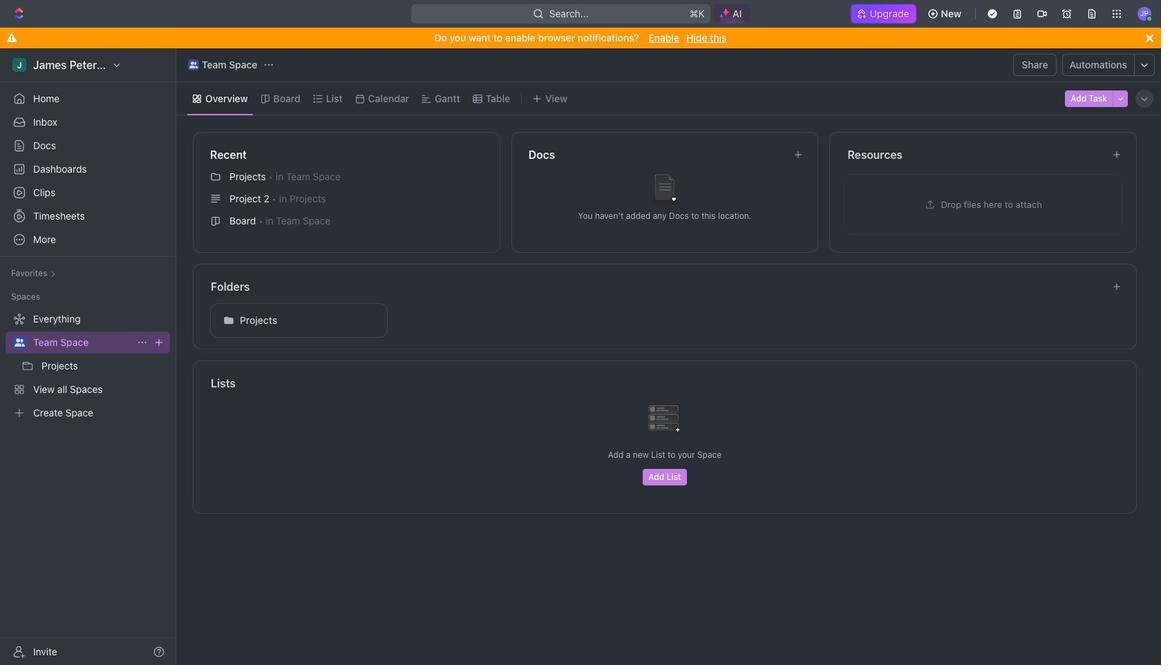 Task type: vqa. For each thing, say whether or not it's contained in the screenshot.
the rightmost Workspace
no



Task type: locate. For each thing, give the bounding box(es) containing it.
0 horizontal spatial user group image
[[14, 339, 25, 347]]

no most used docs image
[[637, 164, 693, 219]]

tree
[[6, 308, 170, 425]]

no lists icon. image
[[637, 395, 693, 450]]

james peterson's workspace, , element
[[12, 58, 26, 72]]

user group image inside tree
[[14, 339, 25, 347]]

sidebar navigation
[[0, 48, 179, 666]]

1 vertical spatial user group image
[[14, 339, 25, 347]]

1 horizontal spatial user group image
[[189, 62, 198, 68]]

user group image
[[189, 62, 198, 68], [14, 339, 25, 347]]



Task type: describe. For each thing, give the bounding box(es) containing it.
tree inside sidebar navigation
[[6, 308, 170, 425]]

0 vertical spatial user group image
[[189, 62, 198, 68]]



